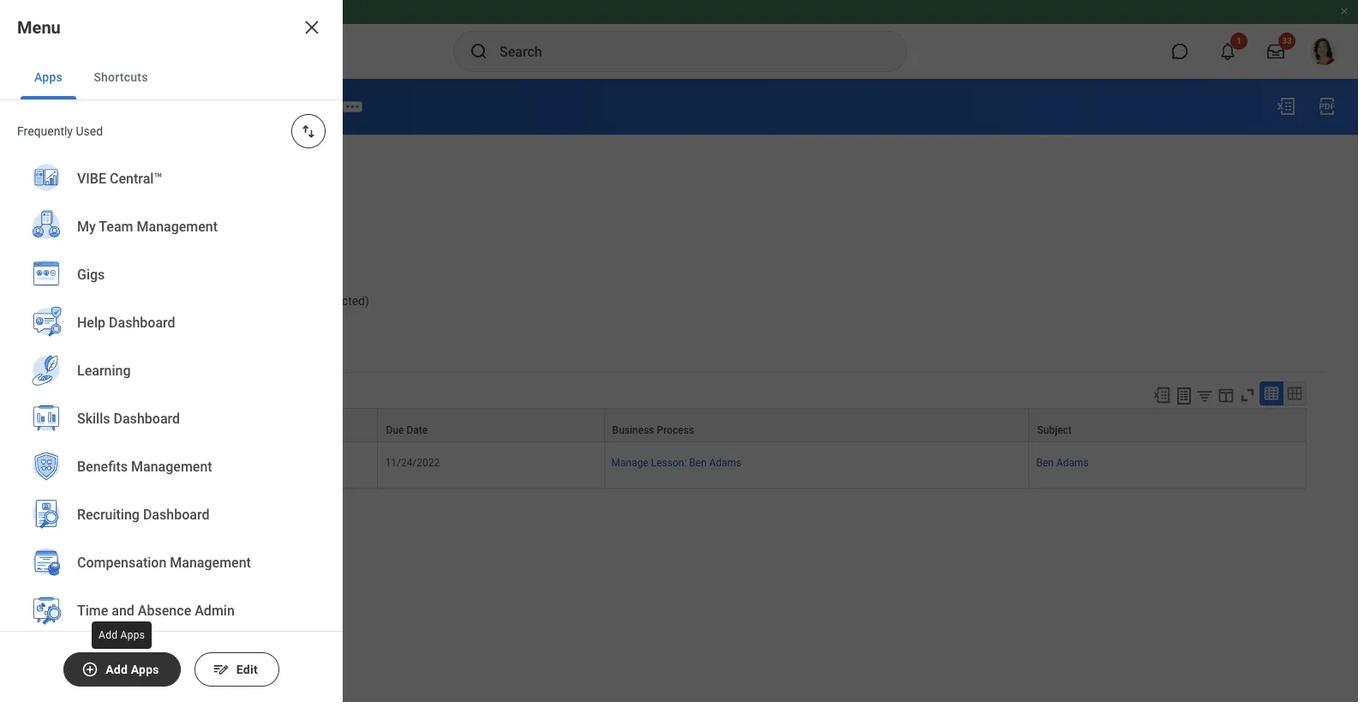 Task type: locate. For each thing, give the bounding box(es) containing it.
1 vertical spatial manage
[[612, 457, 649, 469]]

business
[[613, 424, 655, 436]]

edit button
[[194, 652, 279, 687]]

awaiting me button
[[52, 409, 378, 441]]

used
[[76, 124, 103, 138]]

apps inside tab list
[[34, 70, 63, 84]]

my down overall process at the left of the page
[[77, 219, 96, 235]]

0 vertical spatial manage lesson: ben adams link
[[156, 98, 330, 114]]

dashboard down benefits management "link"
[[143, 507, 210, 523]]

management for benefits
[[131, 459, 212, 475]]

actions
[[69, 343, 107, 356], [69, 390, 107, 403]]

0 horizontal spatial ben adams link
[[142, 158, 203, 175]]

add apps right plus circle "icon"
[[106, 663, 159, 676]]

0 horizontal spatial date
[[58, 261, 83, 275]]

manage lesson: ben adams
[[156, 98, 330, 114], [612, 457, 742, 469]]

0 horizontal spatial export to excel image
[[1153, 386, 1172, 404]]

0 vertical spatial dashboard
[[109, 315, 175, 331]]

1 horizontal spatial calendars
[[262, 294, 316, 308]]

overall left status
[[34, 228, 72, 241]]

0 vertical spatial manage
[[156, 98, 206, 114]]

1 actions from the top
[[69, 343, 107, 356]]

1 vertical spatial export to excel image
[[1153, 386, 1172, 404]]

0 vertical spatial actions
[[69, 343, 107, 356]]

1 vertical spatial overall
[[34, 228, 72, 241]]

due up '11/24/2022'
[[386, 424, 404, 436]]

event
[[85, 94, 136, 118]]

due date up '11/24/2022'
[[386, 424, 428, 436]]

0 horizontal spatial process
[[75, 194, 118, 208]]

table image
[[1264, 385, 1281, 402]]

overall
[[34, 194, 72, 208], [34, 228, 72, 241]]

2 overall from the top
[[34, 228, 72, 241]]

review button
[[59, 456, 136, 476]]

0 vertical spatial overall
[[34, 194, 72, 208]]

in left use at left top
[[91, 294, 102, 308]]

list
[[0, 0, 343, 697]]

my actions down help on the top of page
[[51, 343, 107, 356]]

vibe central™ link
[[21, 155, 322, 205]]

process
[[75, 194, 118, 208], [657, 424, 695, 436]]

add apps
[[99, 629, 145, 641], [106, 663, 159, 676]]

toolbar inside 'view event' main content
[[1145, 381, 1307, 408]]

1 vertical spatial actions
[[69, 390, 107, 403]]

2 actions from the top
[[69, 390, 107, 403]]

1 horizontal spatial manage
[[612, 457, 649, 469]]

due date
[[34, 261, 83, 275], [386, 424, 428, 436]]

apps down and
[[121, 629, 145, 641]]

banner
[[0, 0, 1359, 79]]

0 vertical spatial my actions
[[51, 343, 107, 356]]

1 vertical spatial management
[[131, 459, 212, 475]]

0 horizontal spatial ben adams
[[142, 161, 203, 175]]

ben
[[260, 98, 283, 114], [142, 161, 163, 175], [689, 457, 707, 469], [1037, 457, 1054, 469]]

for
[[34, 161, 52, 175]]

my actions
[[51, 343, 107, 356], [51, 390, 107, 403]]

calendars up help on the top of page
[[34, 294, 88, 308]]

0 vertical spatial ben adams link
[[142, 158, 203, 175]]

lesson:
[[209, 98, 257, 114], [651, 457, 687, 469]]

review
[[80, 458, 115, 471]]

1 overall from the top
[[34, 194, 72, 208]]

actions up skills
[[69, 390, 107, 403]]

0 horizontal spatial due date
[[34, 261, 83, 275]]

my inside list
[[77, 219, 96, 235]]

1 horizontal spatial process
[[657, 424, 695, 436]]

process down vibe
[[75, 194, 118, 208]]

manage lesson: ben adams link up sort icon
[[156, 98, 330, 114]]

0 vertical spatial manage lesson: ben adams
[[156, 98, 330, 114]]

1 vertical spatial lesson:
[[651, 457, 687, 469]]

1 vertical spatial manage lesson: ben adams
[[612, 457, 742, 469]]

1 horizontal spatial ben adams link
[[1037, 453, 1089, 469]]

1 horizontal spatial date
[[407, 424, 428, 436]]

compensation management
[[77, 555, 251, 571]]

my
[[77, 219, 96, 235], [51, 343, 67, 356], [51, 390, 67, 403]]

compensation
[[77, 555, 167, 571]]

ben adams down subject
[[1037, 457, 1089, 469]]

management inside "link"
[[131, 459, 212, 475]]

dashboard inside 'link'
[[109, 315, 175, 331]]

management
[[137, 219, 218, 235], [131, 459, 212, 475], [170, 555, 251, 571]]

ben adams up 'my team management' link
[[142, 161, 203, 175]]

process inside business process popup button
[[657, 424, 695, 436]]

in left progress
[[142, 228, 152, 241]]

and
[[112, 603, 134, 619]]

help dashboard
[[77, 315, 175, 331]]

apps
[[34, 70, 63, 84], [121, 629, 145, 641], [131, 663, 159, 676]]

my up awaiting
[[51, 390, 67, 403]]

apps up view
[[34, 70, 63, 84]]

close environment banner image
[[1340, 6, 1350, 16]]

use
[[105, 294, 125, 308]]

add right plus circle "icon"
[[106, 663, 128, 676]]

0 vertical spatial my
[[77, 219, 96, 235]]

search image
[[469, 41, 489, 62]]

skills dashboard
[[77, 411, 180, 427]]

export to excel image left the export to worksheets "icon"
[[1153, 386, 1172, 404]]

1 horizontal spatial manage lesson: ben adams link
[[612, 457, 742, 469]]

0 vertical spatial lesson:
[[209, 98, 257, 114]]

my team management link
[[21, 203, 322, 253]]

help dashboard link
[[21, 299, 322, 349]]

process up review row
[[657, 424, 695, 436]]

admin
[[195, 603, 235, 619]]

skills dashboard link
[[21, 395, 322, 445]]

1 my actions from the top
[[51, 343, 107, 356]]

actions down help on the top of page
[[69, 343, 107, 356]]

0 vertical spatial add apps
[[99, 629, 145, 641]]

2 vertical spatial apps
[[131, 663, 159, 676]]

awaiting
[[60, 424, 100, 436]]

date down overall status
[[58, 261, 83, 275]]

due date down overall status
[[34, 261, 83, 275]]

0 vertical spatial in
[[142, 228, 152, 241]]

process for overall process
[[75, 194, 118, 208]]

1 vertical spatial ben adams
[[1037, 457, 1089, 469]]

due
[[34, 261, 55, 275], [386, 424, 404, 436]]

learning link
[[21, 347, 322, 397]]

2 calendars from the left
[[262, 294, 316, 308]]

export to excel image for the export to worksheets "icon"
[[1153, 386, 1172, 404]]

profile logan mcneil element
[[1300, 33, 1348, 70]]

manage inside review row
[[612, 457, 649, 469]]

my team management
[[77, 219, 218, 235]]

0 vertical spatial export to excel image
[[1276, 96, 1297, 117]]

tab list
[[0, 55, 343, 100]]

add down and
[[99, 629, 118, 641]]

1 vertical spatial due date
[[386, 424, 428, 436]]

1 horizontal spatial in
[[142, 228, 152, 241]]

benefits management link
[[21, 443, 322, 493]]

1 vertical spatial add
[[106, 663, 128, 676]]

due down overall status
[[34, 261, 55, 275]]

0 vertical spatial process
[[75, 194, 118, 208]]

manage down the business
[[612, 457, 649, 469]]

1 calendars from the left
[[34, 294, 88, 308]]

1 vertical spatial my actions
[[51, 390, 107, 403]]

dashboard up benefits management
[[114, 411, 180, 427]]

manage
[[156, 98, 206, 114], [612, 457, 649, 469]]

ben adams
[[142, 161, 203, 175], [1037, 457, 1089, 469]]

manage lesson: ben adams inside review row
[[612, 457, 742, 469]]

0 vertical spatial due
[[34, 261, 55, 275]]

11/24/2022
[[385, 457, 440, 469]]

manage right event
[[156, 98, 206, 114]]

days
[[211, 294, 237, 308]]

1 vertical spatial due
[[386, 424, 404, 436]]

1 horizontal spatial due
[[386, 424, 404, 436]]

apps right plus circle "icon"
[[131, 663, 159, 676]]

2 vertical spatial my
[[51, 390, 67, 403]]

1 vertical spatial dashboard
[[114, 411, 180, 427]]

apps button
[[21, 55, 76, 99]]

dashboard
[[109, 315, 175, 331], [114, 411, 180, 427], [143, 507, 210, 523]]

notifications large image
[[1220, 43, 1237, 60]]

0 horizontal spatial in
[[91, 294, 102, 308]]

export to excel image left view printable version (pdf) icon
[[1276, 96, 1297, 117]]

time and absence admin link
[[21, 587, 322, 637]]

fullscreen image
[[1239, 386, 1258, 404]]

2 vertical spatial dashboard
[[143, 507, 210, 523]]

status
[[75, 228, 109, 241]]

manage lesson: ben adams down business process
[[612, 457, 742, 469]]

1 vertical spatial add apps
[[106, 663, 159, 676]]

manage lesson: ben adams link
[[156, 98, 330, 114], [612, 457, 742, 469]]

1 horizontal spatial export to excel image
[[1276, 96, 1297, 117]]

add apps down and
[[99, 629, 145, 641]]

toolbar
[[1145, 381, 1307, 408]]

adams
[[287, 98, 330, 114], [166, 161, 203, 175], [710, 457, 742, 469], [1057, 457, 1089, 469]]

awaiting me
[[60, 424, 117, 436]]

export to excel image
[[1276, 96, 1297, 117], [1153, 386, 1172, 404]]

0 horizontal spatial due
[[34, 261, 55, 275]]

1 vertical spatial ben adams link
[[1037, 453, 1089, 469]]

selected)
[[319, 294, 369, 308]]

ben adams link up 'my team management' link
[[142, 158, 203, 175]]

overall down for
[[34, 194, 72, 208]]

0 horizontal spatial manage lesson: ben adams
[[156, 98, 330, 114]]

shortcuts button
[[80, 55, 161, 99]]

1 vertical spatial in
[[91, 294, 102, 308]]

2 vertical spatial management
[[170, 555, 251, 571]]

calendars in use
[[34, 294, 125, 308]]

tab list containing apps
[[0, 55, 343, 100]]

lesson: inside review row
[[651, 457, 687, 469]]

date
[[58, 261, 83, 275], [407, 424, 428, 436]]

ben adams inside review row
[[1037, 457, 1089, 469]]

compensation management link
[[21, 539, 322, 589]]

subject
[[1038, 424, 1072, 436]]

0 vertical spatial apps
[[34, 70, 63, 84]]

ben adams link
[[142, 158, 203, 175], [1037, 453, 1089, 469]]

manage lesson: ben adams link inside review row
[[612, 457, 742, 469]]

my actions up skills
[[51, 390, 107, 403]]

0 vertical spatial management
[[137, 219, 218, 235]]

row
[[51, 408, 1307, 442]]

ben adams for left ben adams link
[[142, 161, 203, 175]]

1 horizontal spatial manage lesson: ben adams
[[612, 457, 742, 469]]

plus circle image
[[82, 661, 99, 678]]

calendars right (no
[[262, 294, 316, 308]]

0 horizontal spatial manage lesson: ben adams link
[[156, 98, 330, 114]]

date up '11/24/2022'
[[407, 424, 428, 436]]

dashboard down use at left top
[[109, 315, 175, 331]]

shortcuts
[[93, 70, 148, 84]]

1 horizontal spatial lesson:
[[651, 457, 687, 469]]

overall process
[[34, 194, 118, 208]]

add
[[99, 629, 118, 641], [106, 663, 128, 676]]

1 vertical spatial process
[[657, 424, 695, 436]]

overall status element
[[142, 217, 203, 243]]

add inside button
[[106, 663, 128, 676]]

expand table image
[[1287, 385, 1304, 402]]

0 horizontal spatial calendars
[[34, 294, 88, 308]]

1 vertical spatial manage lesson: ben adams link
[[612, 457, 742, 469]]

process for business process
[[657, 424, 695, 436]]

recruiting
[[77, 507, 140, 523]]

my down calendars in use
[[51, 343, 67, 356]]

1 horizontal spatial ben adams
[[1037, 457, 1089, 469]]

1 horizontal spatial due date
[[386, 424, 428, 436]]

0 vertical spatial ben adams
[[142, 161, 203, 175]]

in
[[142, 228, 152, 241], [91, 294, 102, 308]]

progress
[[155, 228, 203, 241]]

manage lesson: ben adams link down business process
[[612, 457, 742, 469]]

calendars
[[34, 294, 88, 308], [262, 294, 316, 308]]

manage lesson: ben adams up sort icon
[[156, 98, 330, 114]]

menu
[[17, 17, 61, 38]]

0 horizontal spatial manage
[[156, 98, 206, 114]]

1 vertical spatial my
[[51, 343, 67, 356]]

ben adams link down subject
[[1037, 453, 1089, 469]]

1 vertical spatial date
[[407, 424, 428, 436]]

due date button
[[378, 409, 604, 441]]

dashboard for help dashboard
[[109, 315, 175, 331]]

learning
[[77, 363, 131, 379]]



Task type: describe. For each thing, give the bounding box(es) containing it.
recruiting dashboard link
[[21, 491, 322, 541]]

review row
[[51, 442, 1307, 489]]

1 vertical spatial apps
[[121, 629, 145, 641]]

business process
[[613, 424, 695, 436]]

central™
[[110, 171, 162, 187]]

0 vertical spatial due date
[[34, 261, 83, 275]]

me
[[103, 424, 117, 436]]

add apps button
[[64, 652, 181, 687]]

view event main content
[[0, 79, 1359, 551]]

in inside overall status element
[[142, 228, 152, 241]]

vibe central™
[[77, 171, 162, 187]]

row containing awaiting me
[[51, 408, 1307, 442]]

business process button
[[605, 409, 1029, 441]]

dashboard for recruiting dashboard
[[143, 507, 210, 523]]

gigs
[[77, 267, 105, 283]]

frequently used
[[17, 124, 103, 138]]

2 my actions from the top
[[51, 390, 107, 403]]

time
[[77, 603, 108, 619]]

0 horizontal spatial lesson:
[[209, 98, 257, 114]]

consecutive days (no calendars selected)
[[142, 294, 369, 308]]

text edit image
[[212, 661, 230, 678]]

skills
[[77, 411, 110, 427]]

overall for overall process
[[34, 194, 72, 208]]

calendars in use element
[[142, 284, 369, 309]]

inbox large image
[[1268, 43, 1285, 60]]

select to filter grid data image
[[1196, 386, 1215, 404]]

view event
[[34, 94, 136, 118]]

due date inside popup button
[[386, 424, 428, 436]]

gigs link
[[21, 251, 322, 301]]

benefits management
[[77, 459, 212, 475]]

in progress
[[142, 228, 203, 241]]

global navigation dialog
[[0, 0, 343, 702]]

0 vertical spatial date
[[58, 261, 83, 275]]

click to view/edit grid preferences image
[[1217, 386, 1236, 404]]

time and absence admin
[[77, 603, 235, 619]]

absence
[[138, 603, 191, 619]]

subject button
[[1030, 409, 1306, 441]]

view printable version (pdf) image
[[1318, 96, 1338, 117]]

export to worksheets image
[[1174, 386, 1195, 406]]

list containing vibe central™
[[0, 0, 343, 697]]

view
[[34, 94, 79, 118]]

frequently
[[17, 124, 73, 138]]

overall status
[[34, 228, 109, 241]]

0 vertical spatial add
[[99, 629, 118, 641]]

sort image
[[300, 123, 317, 140]]

vibe
[[77, 171, 106, 187]]

due inside popup button
[[386, 424, 404, 436]]

management for compensation
[[170, 555, 251, 571]]

help
[[77, 315, 105, 331]]

x image
[[302, 17, 322, 38]]

team
[[99, 219, 133, 235]]

add apps inside the add apps button
[[106, 663, 159, 676]]

export to excel image for view printable version (pdf) icon
[[1276, 96, 1297, 117]]

dashboard for skills dashboard
[[114, 411, 180, 427]]

(no
[[240, 294, 259, 308]]

overall for overall status
[[34, 228, 72, 241]]

edit
[[236, 663, 258, 676]]

recruiting dashboard
[[77, 507, 210, 523]]

consecutive
[[142, 294, 208, 308]]

benefits
[[77, 459, 128, 475]]

ben adams for bottom ben adams link
[[1037, 457, 1089, 469]]

date inside popup button
[[407, 424, 428, 436]]



Task type: vqa. For each thing, say whether or not it's contained in the screenshot.
caret down icon
no



